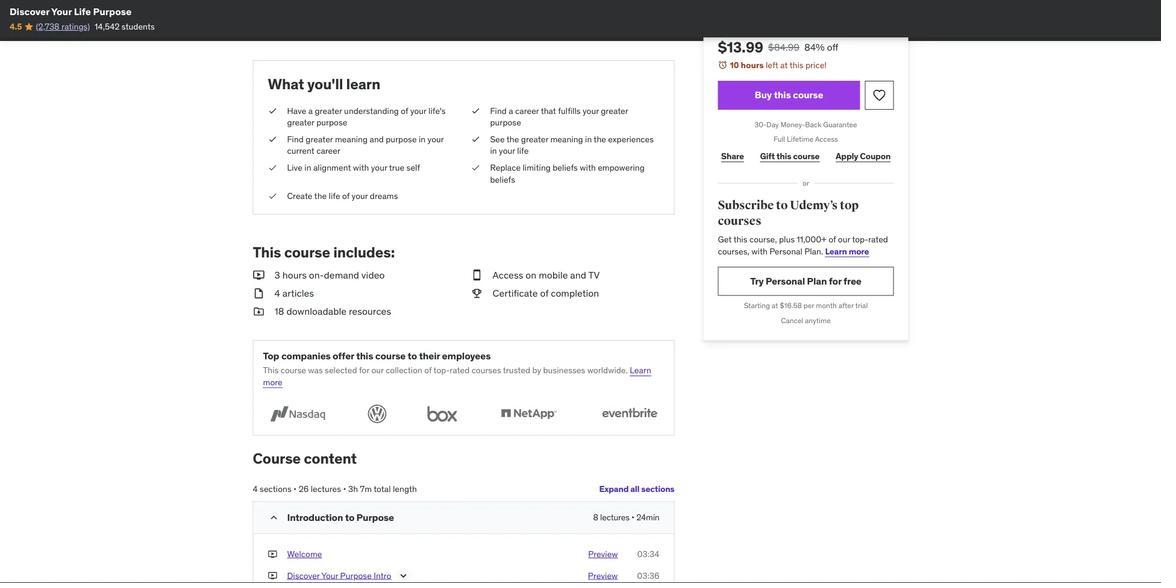 Task type: vqa. For each thing, say whether or not it's contained in the screenshot.
seventh Question from the bottom
no



Task type: describe. For each thing, give the bounding box(es) containing it.
their
[[419, 350, 440, 362]]

sections inside dropdown button
[[642, 483, 675, 494]]

tv
[[589, 269, 600, 281]]

current
[[287, 145, 315, 156]]

access on mobile and tv
[[493, 269, 600, 281]]

this for gift
[[777, 151, 792, 162]]

your inside "see the greater meaning in the experiences in your life"
[[499, 145, 515, 156]]

live
[[287, 162, 303, 173]]

try personal plan for free link
[[718, 267, 894, 296]]

career inside find a career that fulfills your greater purpose
[[516, 105, 539, 116]]

course up collection
[[375, 350, 406, 362]]

intro
[[374, 570, 392, 581]]

downloadable
[[287, 305, 347, 318]]

have a greater understanding of your life's greater purpose
[[287, 105, 446, 128]]

• for 4
[[294, 484, 297, 494]]

the for see the greater meaning in the experiences in your life
[[507, 134, 519, 144]]

price!
[[806, 60, 827, 70]]

1 vertical spatial rated
[[450, 365, 470, 376]]

course down lifetime
[[794, 151, 820, 162]]

• for 8
[[632, 512, 635, 523]]

certificate
[[493, 287, 538, 299]]

collection
[[386, 365, 423, 376]]

this for this course was selected for our collection of top-rated courses trusted by businesses worldwide.
[[263, 365, 279, 376]]

this for get
[[734, 234, 748, 245]]

students
[[122, 21, 155, 32]]

rated inside the get this course, plus 11,000+ of our top-rated courses, with personal plan.
[[869, 234, 889, 245]]

1 horizontal spatial small image
[[471, 287, 483, 300]]

course up the on-
[[284, 243, 330, 261]]

course
[[253, 449, 301, 468]]

buy this course
[[755, 89, 824, 101]]

2 sections from the left
[[260, 484, 292, 494]]

buy
[[755, 89, 772, 101]]

subscribe to udemy's top courses
[[718, 198, 859, 228]]

or
[[803, 178, 810, 188]]

all
[[631, 483, 640, 494]]

see
[[490, 134, 505, 144]]

articles
[[283, 287, 314, 299]]

of inside the get this course, plus 11,000+ of our top-rated courses, with personal plan.
[[829, 234, 837, 245]]

18 downloadable resources
[[275, 305, 391, 318]]

3h 7m
[[349, 484, 372, 494]]

4 articles
[[275, 287, 314, 299]]

4.5
[[10, 21, 22, 32]]

more for subscribe to udemy's top courses
[[849, 246, 870, 257]]

greater down you'll
[[315, 105, 342, 116]]

xsmall image for find greater meaning and purpose in your current career
[[268, 133, 278, 145]]

certificate of completion
[[493, 287, 599, 299]]

box image
[[422, 402, 463, 425]]

24min
[[637, 512, 660, 523]]

left
[[766, 60, 779, 70]]

1 vertical spatial access
[[493, 269, 524, 281]]

8 lectures • 24min
[[594, 512, 660, 523]]

this for this course includes:
[[253, 243, 281, 261]]

this right offer
[[356, 350, 373, 362]]

$13.99 $84.99 84% off
[[718, 38, 839, 56]]

courses,
[[718, 246, 750, 257]]

get
[[718, 234, 732, 245]]

udemy's
[[790, 198, 838, 213]]

expand all sections
[[600, 483, 675, 494]]

full
[[774, 135, 786, 144]]

learn more link for subscribe to udemy's top courses
[[826, 246, 870, 257]]

subscribe
[[718, 198, 774, 213]]

top- inside the get this course, plus 11,000+ of our top-rated courses, with personal plan.
[[853, 234, 869, 245]]

more for top companies offer this course to their employees
[[263, 376, 283, 387]]

video
[[362, 269, 385, 281]]

11,000+
[[797, 234, 827, 245]]

at inside starting at $16.58 per month after trial cancel anytime
[[772, 301, 779, 310]]

life
[[74, 5, 91, 17]]

resources
[[349, 305, 391, 318]]

gift this course link
[[757, 144, 823, 168]]

preview for 03:36
[[588, 570, 618, 581]]

26
[[299, 484, 309, 494]]

a for find
[[509, 105, 513, 116]]

selected
[[325, 365, 357, 376]]

with for your
[[353, 162, 369, 173]]

alarm image
[[718, 60, 728, 69]]

of inside the have a greater understanding of your life's greater purpose
[[401, 105, 408, 116]]

try personal plan for free
[[751, 275, 862, 287]]

guarantee
[[824, 120, 858, 129]]

what
[[268, 75, 304, 93]]

1 vertical spatial top-
[[434, 365, 450, 376]]

completion
[[551, 287, 599, 299]]

money-
[[781, 120, 806, 129]]

coupon
[[861, 151, 891, 162]]

expand all sections button
[[600, 477, 675, 501]]

learn for subscribe to udemy's top courses
[[826, 246, 848, 257]]

learn more link for top companies offer this course to their employees
[[263, 365, 652, 387]]

your inside find a career that fulfills your greater purpose
[[583, 105, 599, 116]]

self
[[407, 162, 420, 173]]

0 horizontal spatial small image
[[268, 511, 280, 524]]

8
[[594, 512, 599, 523]]

our inside the get this course, plus 11,000+ of our top-rated courses, with personal plan.
[[839, 234, 851, 245]]

apply coupon
[[836, 151, 891, 162]]

10
[[730, 60, 739, 70]]

03:36
[[637, 570, 660, 581]]

ratings)
[[61, 21, 90, 32]]

with for empowering
[[580, 162, 596, 173]]

discover your life purpose
[[10, 5, 132, 17]]

purpose for discover your purpose intro
[[340, 570, 372, 581]]

true
[[389, 162, 405, 173]]

and for tv
[[571, 269, 587, 281]]

greater inside find greater meaning and purpose in your current career
[[306, 134, 333, 144]]

demand
[[324, 269, 359, 281]]

purpose inside find greater meaning and purpose in your current career
[[386, 134, 417, 144]]

on-
[[309, 269, 324, 281]]

0 vertical spatial purpose
[[93, 5, 132, 17]]

with inside the get this course, plus 11,000+ of our top-rated courses, with personal plan.
[[752, 246, 768, 257]]

try
[[751, 275, 764, 287]]

the for create the life of your dreams
[[314, 191, 327, 201]]

discover your purpose intro button
[[287, 570, 392, 583]]

xsmall image for create the life of your dreams
[[268, 190, 278, 202]]

your left dreams
[[352, 191, 368, 201]]

trusted
[[503, 365, 531, 376]]

4 for 4 sections • 26 lectures • 3h 7m total length
[[253, 484, 258, 494]]

limiting
[[523, 162, 551, 173]]

course inside button
[[793, 89, 824, 101]]

course content
[[253, 449, 357, 468]]

4 for 4 articles
[[275, 287, 280, 299]]

of down live in alignment with your true self
[[342, 191, 350, 201]]

in down find a career that fulfills your greater purpose
[[585, 134, 592, 144]]

14,542 students
[[95, 21, 155, 32]]

find greater meaning and purpose in your current career
[[287, 134, 444, 156]]

introduction to purpose
[[287, 511, 394, 523]]

0 horizontal spatial our
[[372, 365, 384, 376]]

share
[[722, 151, 744, 162]]

find for find a career that fulfills your greater purpose
[[490, 105, 507, 116]]

your inside find greater meaning and purpose in your current career
[[428, 134, 444, 144]]

top
[[840, 198, 859, 213]]

anytime
[[806, 316, 831, 325]]

you'll
[[307, 75, 343, 93]]

live in alignment with your true self
[[287, 162, 420, 173]]

month
[[816, 301, 837, 310]]

a for have
[[309, 105, 313, 116]]

life's
[[429, 105, 446, 116]]

of down their
[[425, 365, 432, 376]]

wishlist image
[[873, 88, 887, 102]]

small image for 4
[[253, 287, 265, 300]]

dreams
[[370, 191, 398, 201]]

gift this course
[[761, 151, 820, 162]]

03:34
[[638, 549, 660, 559]]

to for purpose
[[345, 511, 355, 523]]

hours for 3
[[283, 269, 307, 281]]

in down see
[[490, 145, 497, 156]]

greater inside find a career that fulfills your greater purpose
[[601, 105, 629, 116]]

experiences
[[609, 134, 654, 144]]



Task type: locate. For each thing, give the bounding box(es) containing it.
discover for discover your purpose intro
[[287, 570, 320, 581]]

with down course,
[[752, 246, 768, 257]]

1 horizontal spatial discover
[[287, 570, 320, 581]]

learn more up free
[[826, 246, 870, 257]]

0 horizontal spatial hours
[[283, 269, 307, 281]]

day
[[767, 120, 779, 129]]

1 horizontal spatial the
[[507, 134, 519, 144]]

1 vertical spatial career
[[317, 145, 341, 156]]

14,542
[[95, 21, 120, 32]]

learn more link up free
[[826, 246, 870, 257]]

4 sections • 26 lectures • 3h 7m total length
[[253, 484, 417, 494]]

this right "gift"
[[777, 151, 792, 162]]

your left true at the top
[[371, 162, 387, 173]]

a inside the have a greater understanding of your life's greater purpose
[[309, 105, 313, 116]]

small image
[[471, 287, 483, 300], [268, 511, 280, 524]]

personal
[[770, 246, 803, 257], [766, 275, 806, 287]]

purpose down you'll
[[317, 117, 348, 128]]

0 vertical spatial 4
[[275, 287, 280, 299]]

1 vertical spatial beliefs
[[490, 174, 516, 185]]

meaning inside "see the greater meaning in the experiences in your life"
[[551, 134, 583, 144]]

2 horizontal spatial purpose
[[490, 117, 521, 128]]

learn more link down the employees
[[263, 365, 652, 387]]

after
[[839, 301, 854, 310]]

to up collection
[[408, 350, 417, 362]]

life inside "see the greater meaning in the experiences in your life"
[[518, 145, 529, 156]]

1 vertical spatial personal
[[766, 275, 806, 287]]

what you'll learn
[[268, 75, 381, 93]]

more inside 'learn more'
[[263, 376, 283, 387]]

1 vertical spatial this
[[263, 365, 279, 376]]

of down access on mobile and tv
[[540, 287, 549, 299]]

$84.99
[[769, 41, 800, 53]]

and left tv
[[571, 269, 587, 281]]

2 vertical spatial to
[[345, 511, 355, 523]]

introduction
[[287, 511, 343, 523]]

2 horizontal spatial the
[[594, 134, 607, 144]]

xsmall image for have
[[268, 105, 278, 117]]

learn more for top companies offer this course to their employees
[[263, 365, 652, 387]]

personal up $16.58
[[766, 275, 806, 287]]

4 down course
[[253, 484, 258, 494]]

content
[[304, 449, 357, 468]]

this up 3
[[253, 243, 281, 261]]

2 horizontal spatial •
[[632, 512, 635, 523]]

learn
[[346, 75, 381, 93]]

access inside 30-day money-back guarantee full lifetime access
[[816, 135, 839, 144]]

0 horizontal spatial learn
[[630, 365, 652, 376]]

top
[[263, 350, 279, 362]]

show lecture description image
[[398, 570, 410, 582]]

1 vertical spatial preview
[[588, 570, 618, 581]]

0 horizontal spatial sections
[[260, 484, 292, 494]]

1 horizontal spatial career
[[516, 105, 539, 116]]

gift
[[761, 151, 775, 162]]

1 vertical spatial at
[[772, 301, 779, 310]]

this course includes:
[[253, 243, 395, 261]]

hours right 3
[[283, 269, 307, 281]]

purpose inside find a career that fulfills your greater purpose
[[490, 117, 521, 128]]

1 vertical spatial to
[[408, 350, 417, 362]]

2 a from the left
[[509, 105, 513, 116]]

0 horizontal spatial •
[[294, 484, 297, 494]]

30-
[[755, 120, 767, 129]]

this inside button
[[774, 89, 791, 101]]

1 horizontal spatial courses
[[718, 214, 762, 228]]

employees
[[442, 350, 491, 362]]

0 vertical spatial rated
[[869, 234, 889, 245]]

0 horizontal spatial find
[[287, 134, 304, 144]]

0 vertical spatial more
[[849, 246, 870, 257]]

1 vertical spatial 4
[[253, 484, 258, 494]]

small image left 18
[[253, 305, 265, 318]]

career inside find greater meaning and purpose in your current career
[[317, 145, 341, 156]]

purpose for introduction to purpose
[[357, 511, 394, 523]]

0 horizontal spatial access
[[493, 269, 524, 281]]

1 horizontal spatial for
[[829, 275, 842, 287]]

1 horizontal spatial to
[[408, 350, 417, 362]]

0 horizontal spatial more
[[263, 376, 283, 387]]

2 horizontal spatial with
[[752, 246, 768, 257]]

more
[[849, 246, 870, 257], [263, 376, 283, 387]]

a right have
[[309, 105, 313, 116]]

0 vertical spatial hours
[[741, 60, 764, 70]]

0 horizontal spatial your
[[51, 5, 72, 17]]

lectures right 26
[[311, 484, 341, 494]]

• left '24min'
[[632, 512, 635, 523]]

your inside button
[[322, 570, 338, 581]]

this course was selected for our collection of top-rated courses trusted by businesses worldwide.
[[263, 365, 628, 376]]

1 a from the left
[[309, 105, 313, 116]]

this
[[790, 60, 804, 70], [774, 89, 791, 101], [777, 151, 792, 162], [734, 234, 748, 245], [356, 350, 373, 362]]

meaning inside find greater meaning and purpose in your current career
[[335, 134, 368, 144]]

meaning down find a career that fulfills your greater purpose
[[551, 134, 583, 144]]

worldwide.
[[588, 365, 628, 376]]

purpose
[[317, 117, 348, 128], [490, 117, 521, 128], [386, 134, 417, 144]]

1 meaning from the left
[[335, 134, 368, 144]]

the right see
[[507, 134, 519, 144]]

(2,738
[[36, 21, 59, 32]]

0 horizontal spatial learn more link
[[263, 365, 652, 387]]

small image
[[253, 268, 265, 282], [471, 268, 483, 282], [253, 287, 265, 300], [253, 305, 265, 318]]

0 vertical spatial learn more link
[[826, 246, 870, 257]]

discover down the welcome button
[[287, 570, 320, 581]]

off
[[828, 41, 839, 53]]

find up current
[[287, 134, 304, 144]]

of left 'life's'
[[401, 105, 408, 116]]

0 horizontal spatial purpose
[[317, 117, 348, 128]]

xsmall image for see
[[471, 133, 481, 145]]

personal down plus
[[770, 246, 803, 257]]

expand
[[600, 483, 629, 494]]

top-
[[853, 234, 869, 245], [434, 365, 450, 376]]

0 vertical spatial this
[[253, 243, 281, 261]]

for left free
[[829, 275, 842, 287]]

courses down the employees
[[472, 365, 501, 376]]

in up self
[[419, 134, 426, 144]]

• left 3h 7m
[[343, 484, 346, 494]]

purpose up true at the top
[[386, 134, 417, 144]]

learn right plan.
[[826, 246, 848, 257]]

get this course, plus 11,000+ of our top-rated courses, with personal plan.
[[718, 234, 889, 257]]

small image for 3
[[253, 268, 265, 282]]

0 vertical spatial lectures
[[311, 484, 341, 494]]

at
[[781, 60, 788, 70], [772, 301, 779, 310]]

this right buy
[[774, 89, 791, 101]]

small image for access
[[471, 268, 483, 282]]

1 horizontal spatial rated
[[869, 234, 889, 245]]

0 vertical spatial and
[[370, 134, 384, 144]]

0 horizontal spatial to
[[345, 511, 355, 523]]

in
[[419, 134, 426, 144], [585, 134, 592, 144], [490, 145, 497, 156], [305, 162, 311, 173]]

preview left 03:36
[[588, 570, 618, 581]]

discover inside button
[[287, 570, 320, 581]]

courses inside subscribe to udemy's top courses
[[718, 214, 762, 228]]

0 horizontal spatial beliefs
[[490, 174, 516, 185]]

with inside replace limiting beliefs with empowering beliefs
[[580, 162, 596, 173]]

1 vertical spatial lectures
[[601, 512, 630, 523]]

our right '11,000+'
[[839, 234, 851, 245]]

this up courses,
[[734, 234, 748, 245]]

share button
[[718, 144, 748, 168]]

0 horizontal spatial and
[[370, 134, 384, 144]]

xsmall image down the what
[[268, 133, 278, 145]]

plus
[[780, 234, 795, 245]]

starting at $16.58 per month after trial cancel anytime
[[744, 301, 868, 325]]

tab list
[[704, 0, 812, 28]]

0 vertical spatial your
[[51, 5, 72, 17]]

1 horizontal spatial sections
[[642, 483, 675, 494]]

small image left on
[[471, 268, 483, 282]]

lifetime
[[787, 135, 814, 144]]

greater up limiting
[[521, 134, 549, 144]]

access down the back
[[816, 135, 839, 144]]

0 horizontal spatial meaning
[[335, 134, 368, 144]]

free
[[844, 275, 862, 287]]

sections left 26
[[260, 484, 292, 494]]

total
[[374, 484, 391, 494]]

discover up 4.5
[[10, 5, 50, 17]]

hours for 10
[[741, 60, 764, 70]]

a left that
[[509, 105, 513, 116]]

learn right worldwide.
[[630, 365, 652, 376]]

hours right the '10'
[[741, 60, 764, 70]]

0 horizontal spatial learn more
[[263, 365, 652, 387]]

to for udemy's
[[776, 198, 788, 213]]

1 horizontal spatial •
[[343, 484, 346, 494]]

purpose inside discover your purpose intro button
[[340, 570, 372, 581]]

10 hours left at this price!
[[730, 60, 827, 70]]

0 vertical spatial courses
[[718, 214, 762, 228]]

1 vertical spatial learn more link
[[263, 365, 652, 387]]

hours
[[741, 60, 764, 70], [283, 269, 307, 281]]

0 horizontal spatial discover
[[10, 5, 50, 17]]

1 horizontal spatial at
[[781, 60, 788, 70]]

1 vertical spatial more
[[263, 376, 283, 387]]

for down top companies offer this course to their employees
[[359, 365, 370, 376]]

learn more link
[[826, 246, 870, 257], [263, 365, 652, 387]]

to
[[776, 198, 788, 213], [408, 350, 417, 362], [345, 511, 355, 523]]

1 horizontal spatial life
[[518, 145, 529, 156]]

for
[[829, 275, 842, 287], [359, 365, 370, 376]]

1 vertical spatial our
[[372, 365, 384, 376]]

purpose left the intro
[[340, 570, 372, 581]]

1 horizontal spatial find
[[490, 105, 507, 116]]

1 vertical spatial courses
[[472, 365, 501, 376]]

30-day money-back guarantee full lifetime access
[[755, 120, 858, 144]]

your down see
[[499, 145, 515, 156]]

create the life of your dreams
[[287, 191, 398, 201]]

eventbrite image
[[595, 402, 665, 425]]

meaning down the have a greater understanding of your life's greater purpose at the top of page
[[335, 134, 368, 144]]

netapp image
[[494, 402, 564, 425]]

personal inside the get this course, plus 11,000+ of our top-rated courses, with personal plan.
[[770, 246, 803, 257]]

your for purpose
[[322, 570, 338, 581]]

0 horizontal spatial rated
[[450, 365, 470, 376]]

18
[[275, 305, 284, 318]]

more up free
[[849, 246, 870, 257]]

in right live
[[305, 162, 311, 173]]

your left 'life's'
[[411, 105, 427, 116]]

1 horizontal spatial beliefs
[[553, 162, 578, 173]]

greater down have
[[287, 117, 315, 128]]

0 vertical spatial personal
[[770, 246, 803, 257]]

0 vertical spatial find
[[490, 105, 507, 116]]

your inside the have a greater understanding of your life's greater purpose
[[411, 105, 427, 116]]

greater inside "see the greater meaning in the experiences in your life"
[[521, 134, 549, 144]]

see the greater meaning in the experiences in your life
[[490, 134, 654, 156]]

small image for 18
[[253, 305, 265, 318]]

1 horizontal spatial a
[[509, 105, 513, 116]]

and down the have a greater understanding of your life's greater purpose at the top of page
[[370, 134, 384, 144]]

1 sections from the left
[[642, 483, 675, 494]]

1 horizontal spatial and
[[571, 269, 587, 281]]

companies
[[281, 350, 331, 362]]

career left that
[[516, 105, 539, 116]]

•
[[294, 484, 297, 494], [343, 484, 346, 494], [632, 512, 635, 523]]

3
[[275, 269, 280, 281]]

1 horizontal spatial with
[[580, 162, 596, 173]]

xsmall image for find a career that fulfills your greater purpose
[[471, 105, 481, 117]]

trial
[[856, 301, 868, 310]]

0 vertical spatial learn
[[826, 246, 848, 257]]

your right fulfills
[[583, 105, 599, 116]]

courses
[[718, 214, 762, 228], [472, 365, 501, 376]]

this down top
[[263, 365, 279, 376]]

replace
[[490, 162, 521, 173]]

1 vertical spatial small image
[[268, 511, 280, 524]]

your down the welcome button
[[322, 570, 338, 581]]

businesses
[[544, 365, 586, 376]]

xsmall image right 'life's'
[[471, 105, 481, 117]]

find a career that fulfills your greater purpose
[[490, 105, 629, 128]]

that
[[541, 105, 556, 116]]

this inside the get this course, plus 11,000+ of our top-rated courses, with personal plan.
[[734, 234, 748, 245]]

volkswagen image
[[364, 402, 391, 425]]

1 horizontal spatial our
[[839, 234, 851, 245]]

0 vertical spatial learn more
[[826, 246, 870, 257]]

our down top companies offer this course to their employees
[[372, 365, 384, 376]]

a inside find a career that fulfills your greater purpose
[[509, 105, 513, 116]]

small image left 3
[[253, 268, 265, 282]]

discover for discover your life purpose
[[10, 5, 50, 17]]

with down find greater meaning and purpose in your current career
[[353, 162, 369, 173]]

apply
[[836, 151, 859, 162]]

life down alignment
[[329, 191, 340, 201]]

and inside find greater meaning and purpose in your current career
[[370, 134, 384, 144]]

to left udemy's at the right of the page
[[776, 198, 788, 213]]

0 horizontal spatial career
[[317, 145, 341, 156]]

beliefs down the replace
[[490, 174, 516, 185]]

course down companies
[[281, 365, 306, 376]]

greater up experiences
[[601, 105, 629, 116]]

learn more down the employees
[[263, 365, 652, 387]]

0 vertical spatial access
[[816, 135, 839, 144]]

beliefs down "see the greater meaning in the experiences in your life"
[[553, 162, 578, 173]]

understanding
[[344, 105, 399, 116]]

xsmall image left create at left
[[268, 190, 278, 202]]

cancel
[[782, 316, 804, 325]]

purpose inside the have a greater understanding of your life's greater purpose
[[317, 117, 348, 128]]

1 horizontal spatial lectures
[[601, 512, 630, 523]]

purpose
[[93, 5, 132, 17], [357, 511, 394, 523], [340, 570, 372, 581]]

at left $16.58
[[772, 301, 779, 310]]

learn more for subscribe to udemy's top courses
[[826, 246, 870, 257]]

1 vertical spatial find
[[287, 134, 304, 144]]

0 vertical spatial top-
[[853, 234, 869, 245]]

1 horizontal spatial learn more
[[826, 246, 870, 257]]

0 horizontal spatial life
[[329, 191, 340, 201]]

courses down subscribe
[[718, 214, 762, 228]]

1 horizontal spatial purpose
[[386, 134, 417, 144]]

1 horizontal spatial access
[[816, 135, 839, 144]]

purpose up see
[[490, 117, 521, 128]]

1 vertical spatial learn more
[[263, 365, 652, 387]]

your for life
[[51, 5, 72, 17]]

1 horizontal spatial learn
[[826, 246, 848, 257]]

0 vertical spatial at
[[781, 60, 788, 70]]

1 vertical spatial life
[[329, 191, 340, 201]]

top companies offer this course to their employees
[[263, 350, 491, 362]]

1 horizontal spatial learn more link
[[826, 246, 870, 257]]

xsmall image
[[471, 105, 481, 117], [268, 133, 278, 145], [268, 162, 278, 174], [268, 190, 278, 202]]

sections
[[642, 483, 675, 494], [260, 484, 292, 494]]

preview down 8
[[589, 549, 618, 559]]

0 horizontal spatial 4
[[253, 484, 258, 494]]

plan
[[808, 275, 827, 287]]

sections right all
[[642, 483, 675, 494]]

this for buy
[[774, 89, 791, 101]]

to down 3h 7m
[[345, 511, 355, 523]]

alignment
[[314, 162, 351, 173]]

1 horizontal spatial top-
[[853, 234, 869, 245]]

0 horizontal spatial for
[[359, 365, 370, 376]]

2 vertical spatial purpose
[[340, 570, 372, 581]]

your down 'life's'
[[428, 134, 444, 144]]

1 horizontal spatial 4
[[275, 287, 280, 299]]

xsmall image
[[268, 105, 278, 117], [471, 133, 481, 145], [471, 162, 481, 174], [268, 548, 278, 560], [268, 570, 278, 582]]

0 horizontal spatial at
[[772, 301, 779, 310]]

purpose down total
[[357, 511, 394, 523]]

preview for 03:34
[[589, 549, 618, 559]]

more down top
[[263, 376, 283, 387]]

in inside find greater meaning and purpose in your current career
[[419, 134, 426, 144]]

top- down their
[[434, 365, 450, 376]]

find inside find a career that fulfills your greater purpose
[[490, 105, 507, 116]]

and for purpose
[[370, 134, 384, 144]]

starting
[[744, 301, 770, 310]]

$16.58
[[780, 301, 802, 310]]

career up alignment
[[317, 145, 341, 156]]

back
[[806, 120, 822, 129]]

small image left 4 articles
[[253, 287, 265, 300]]

0 vertical spatial life
[[518, 145, 529, 156]]

to inside subscribe to udemy's top courses
[[776, 198, 788, 213]]

nasdaq image
[[263, 402, 333, 425]]

0 vertical spatial for
[[829, 275, 842, 287]]

purpose up "14,542"
[[93, 5, 132, 17]]

with down "see the greater meaning in the experiences in your life"
[[580, 162, 596, 173]]

xsmall image for live in alignment with your true self
[[268, 162, 278, 174]]

find up see
[[490, 105, 507, 116]]

1 vertical spatial your
[[322, 570, 338, 581]]

1 horizontal spatial meaning
[[551, 134, 583, 144]]

find inside find greater meaning and purpose in your current career
[[287, 134, 304, 144]]

this left price!
[[790, 60, 804, 70]]

xsmall image for replace
[[471, 162, 481, 174]]

life up limiting
[[518, 145, 529, 156]]

fulfills
[[558, 105, 581, 116]]

learn for top companies offer this course to their employees
[[630, 365, 652, 376]]

of right '11,000+'
[[829, 234, 837, 245]]

access up certificate
[[493, 269, 524, 281]]

1 vertical spatial hours
[[283, 269, 307, 281]]

with
[[353, 162, 369, 173], [580, 162, 596, 173], [752, 246, 768, 257]]

access
[[816, 135, 839, 144], [493, 269, 524, 281]]

find for find greater meaning and purpose in your current career
[[287, 134, 304, 144]]

lectures right 8
[[601, 512, 630, 523]]

at right left
[[781, 60, 788, 70]]

2 meaning from the left
[[551, 134, 583, 144]]

1 vertical spatial and
[[571, 269, 587, 281]]

was
[[308, 365, 323, 376]]

this
[[253, 243, 281, 261], [263, 365, 279, 376]]

length
[[393, 484, 417, 494]]

0 vertical spatial small image
[[471, 287, 483, 300]]

0 horizontal spatial courses
[[472, 365, 501, 376]]

welcome
[[287, 549, 322, 559]]

greater up current
[[306, 134, 333, 144]]

have
[[287, 105, 306, 116]]

1 vertical spatial discover
[[287, 570, 320, 581]]

0 horizontal spatial top-
[[434, 365, 450, 376]]

offer
[[333, 350, 354, 362]]



